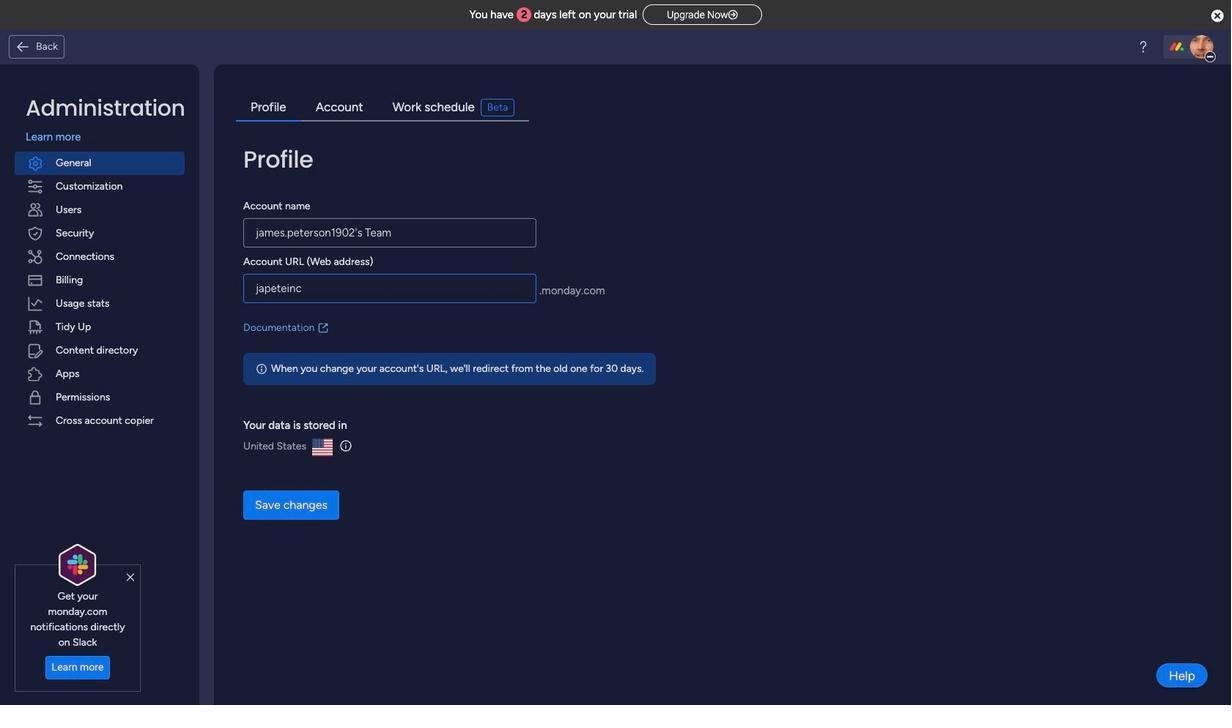 Task type: vqa. For each thing, say whether or not it's contained in the screenshot.
Of
no



Task type: locate. For each thing, give the bounding box(es) containing it.
james peterson image
[[1190, 35, 1214, 59]]

help image
[[1136, 40, 1151, 54]]

None text field
[[243, 218, 536, 248], [243, 274, 536, 303], [243, 218, 536, 248], [243, 274, 536, 303]]

dapulse close image
[[1211, 9, 1224, 23]]



Task type: describe. For each thing, give the bounding box(es) containing it.
back to workspace image
[[15, 39, 30, 54]]

dapulse rightstroke image
[[728, 10, 738, 21]]

dapulse x slim image
[[127, 572, 134, 585]]



